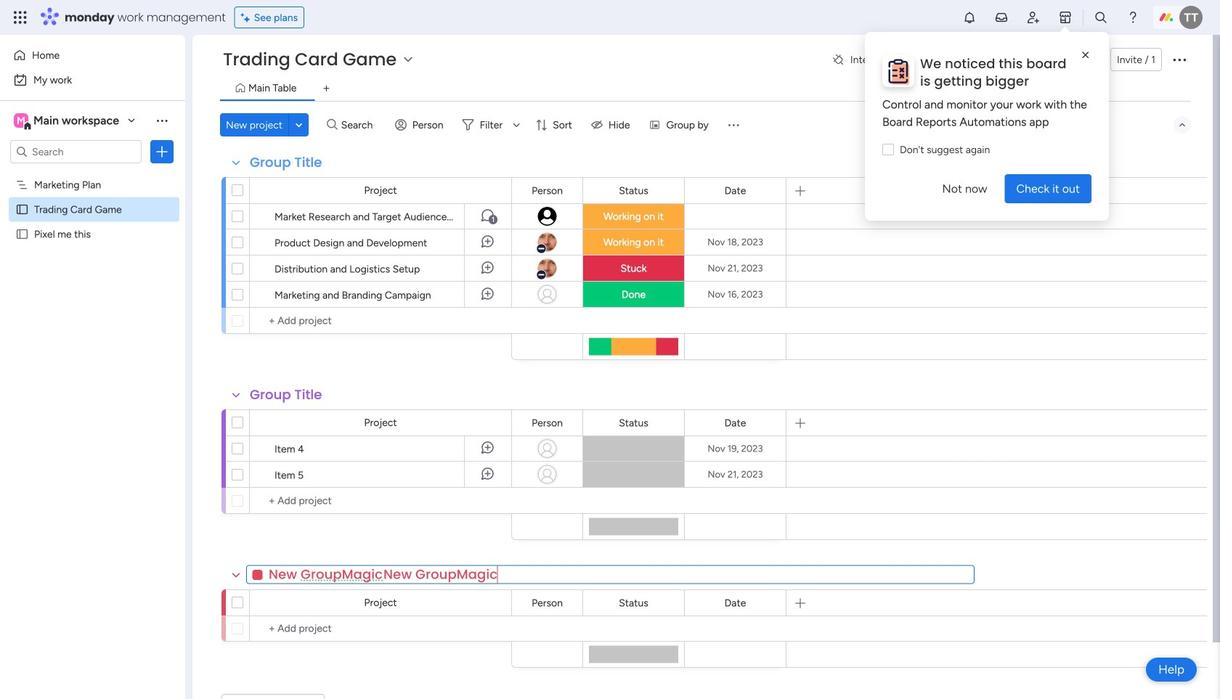 Task type: locate. For each thing, give the bounding box(es) containing it.
list box
[[0, 170, 185, 443]]

public board image
[[15, 203, 29, 216]]

0 vertical spatial options image
[[1171, 51, 1188, 68]]

workspace image
[[14, 113, 28, 129]]

None field
[[246, 153, 326, 172], [528, 183, 566, 199], [615, 183, 652, 199], [721, 183, 750, 199], [246, 386, 326, 404], [528, 415, 566, 431], [615, 415, 652, 431], [721, 415, 750, 431], [246, 565, 975, 584], [528, 595, 566, 611], [615, 595, 652, 611], [721, 595, 750, 611], [246, 153, 326, 172], [528, 183, 566, 199], [615, 183, 652, 199], [721, 183, 750, 199], [246, 386, 326, 404], [528, 415, 566, 431], [615, 415, 652, 431], [721, 415, 750, 431], [246, 565, 975, 584], [528, 595, 566, 611], [615, 595, 652, 611], [721, 595, 750, 611]]

options image down workspace options image
[[155, 145, 169, 159]]

options image down terry turtle icon
[[1171, 51, 1188, 68]]

option
[[9, 44, 176, 67], [9, 68, 176, 92], [0, 172, 185, 175]]

tab
[[315, 77, 338, 100]]

workspace options image
[[155, 113, 169, 128]]

app icon image
[[882, 55, 914, 87]]

0 vertical spatial + add project text field
[[257, 312, 505, 330]]

tab list
[[220, 77, 1191, 101]]

1 vertical spatial + add project text field
[[257, 492, 505, 510]]

2 vertical spatial + add project text field
[[257, 620, 505, 638]]

Search in workspace field
[[31, 143, 121, 160]]

options image
[[1171, 51, 1188, 68], [155, 145, 169, 159]]

terry turtle image
[[1179, 6, 1203, 29]]

terry turtle image
[[1073, 50, 1092, 69]]

search everything image
[[1094, 10, 1108, 25]]

1 + add project text field from the top
[[257, 312, 505, 330]]

+ Add project text field
[[257, 312, 505, 330], [257, 492, 505, 510], [257, 620, 505, 638]]

2 + add project text field from the top
[[257, 492, 505, 510]]

2 vertical spatial option
[[0, 172, 185, 175]]

1 horizontal spatial options image
[[1171, 51, 1188, 68]]

1 vertical spatial options image
[[155, 145, 169, 159]]

public board image
[[15, 227, 29, 241]]



Task type: vqa. For each thing, say whether or not it's contained in the screenshot.
James Peterson icon
no



Task type: describe. For each thing, give the bounding box(es) containing it.
1 vertical spatial option
[[9, 68, 176, 92]]

workspace selection element
[[14, 112, 121, 131]]

angle down image
[[295, 119, 302, 130]]

select product image
[[13, 10, 28, 25]]

invite members image
[[1026, 10, 1041, 25]]

3 + add project text field from the top
[[257, 620, 505, 638]]

see plans image
[[241, 9, 254, 26]]

notifications image
[[962, 10, 977, 25]]

help image
[[1126, 10, 1140, 25]]

0 horizontal spatial options image
[[155, 145, 169, 159]]

monday marketplace image
[[1058, 10, 1073, 25]]

add view image
[[323, 83, 329, 94]]

arrow down image
[[508, 116, 525, 134]]

0 vertical spatial option
[[9, 44, 176, 67]]

collapse image
[[1176, 119, 1188, 131]]

menu image
[[726, 118, 741, 132]]

Search field
[[338, 115, 381, 135]]

update feed image
[[994, 10, 1009, 25]]

v2 search image
[[327, 117, 338, 133]]



